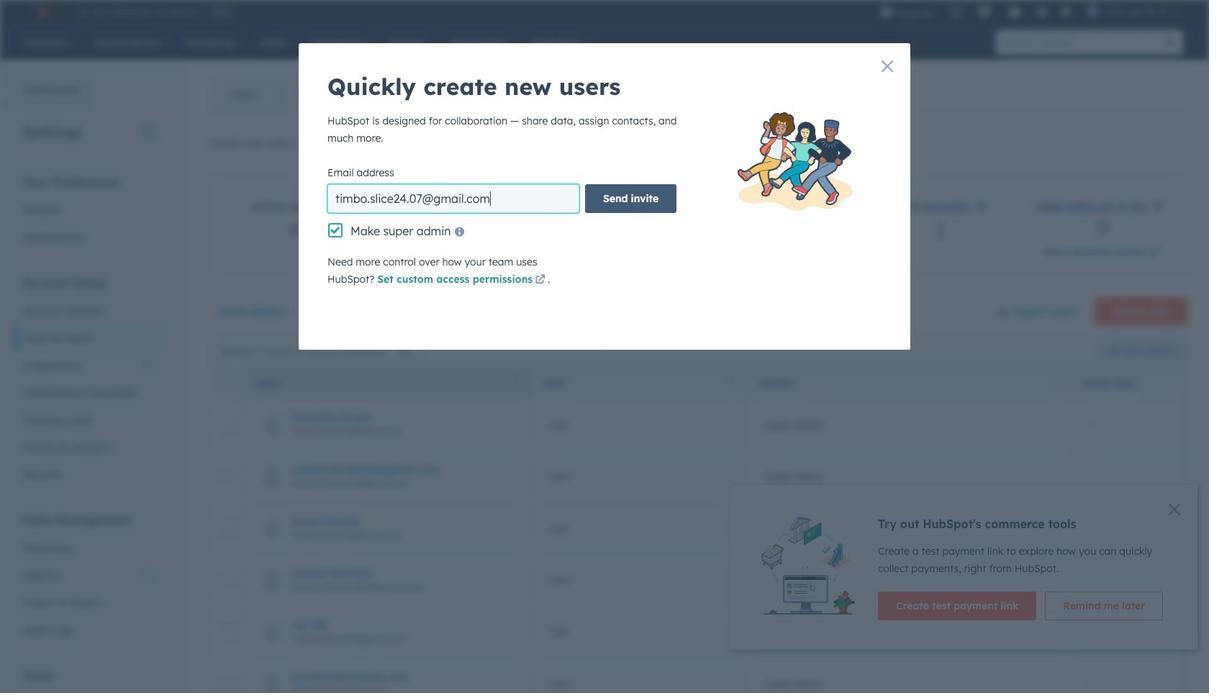Task type: describe. For each thing, give the bounding box(es) containing it.
1 main team element from the top
[[1070, 502, 1209, 554]]

press to sort. image
[[729, 377, 734, 387]]

2 press to sort. element from the left
[[1053, 377, 1058, 389]]

access element
[[746, 606, 1070, 658]]

1 vertical spatial link opens in a new window image
[[1149, 245, 1159, 262]]

Search HubSpot search field
[[996, 30, 1159, 55]]

0 vertical spatial close image
[[882, 60, 893, 72]]

your preferences element
[[14, 174, 161, 251]]

ascending sort. press to sort descending. element
[[513, 377, 518, 389]]

Search name or email address search field
[[213, 338, 422, 364]]

1 press to sort. element from the left
[[729, 377, 734, 389]]

data management element
[[14, 513, 161, 644]]



Task type: vqa. For each thing, say whether or not it's contained in the screenshot.
ip country button on the bottom of the page
no



Task type: locate. For each thing, give the bounding box(es) containing it.
press to sort. element
[[729, 377, 734, 389], [1053, 377, 1058, 389]]

marketplaces image
[[978, 6, 991, 19]]

main team element
[[1070, 502, 1209, 554], [1070, 554, 1209, 606], [1070, 606, 1209, 658]]

1 horizontal spatial press to sort. element
[[1053, 377, 1058, 389]]

0 vertical spatial link opens in a new window image
[[796, 139, 806, 150]]

1 horizontal spatial link opens in a new window image
[[1149, 245, 1159, 262]]

1 vertical spatial close image
[[1169, 504, 1181, 515]]

account setup element
[[14, 275, 161, 489]]

ascending sort. press to sort descending. image
[[513, 377, 518, 387]]

0 horizontal spatial link opens in a new window image
[[796, 139, 806, 150]]

link opens in a new window image
[[796, 136, 806, 153], [1149, 248, 1159, 258], [535, 272, 545, 289], [535, 275, 545, 286]]

1 horizontal spatial close image
[[1169, 504, 1181, 515]]

2 main team element from the top
[[1070, 554, 1209, 606]]

ruby anderson image
[[1087, 5, 1100, 18]]

link opens in a new window image
[[796, 139, 806, 150], [1149, 245, 1159, 262]]

close image
[[882, 60, 893, 72], [1169, 504, 1181, 515]]

menu
[[873, 0, 1192, 23]]

Enter email email field
[[328, 184, 579, 213]]

press to sort. image
[[1053, 377, 1058, 387]]

dialog
[[299, 43, 911, 350]]

3 main team element from the top
[[1070, 606, 1209, 658]]

0 horizontal spatial close image
[[882, 60, 893, 72]]

0 horizontal spatial press to sort. element
[[729, 377, 734, 389]]

navigation
[[209, 76, 349, 112]]



